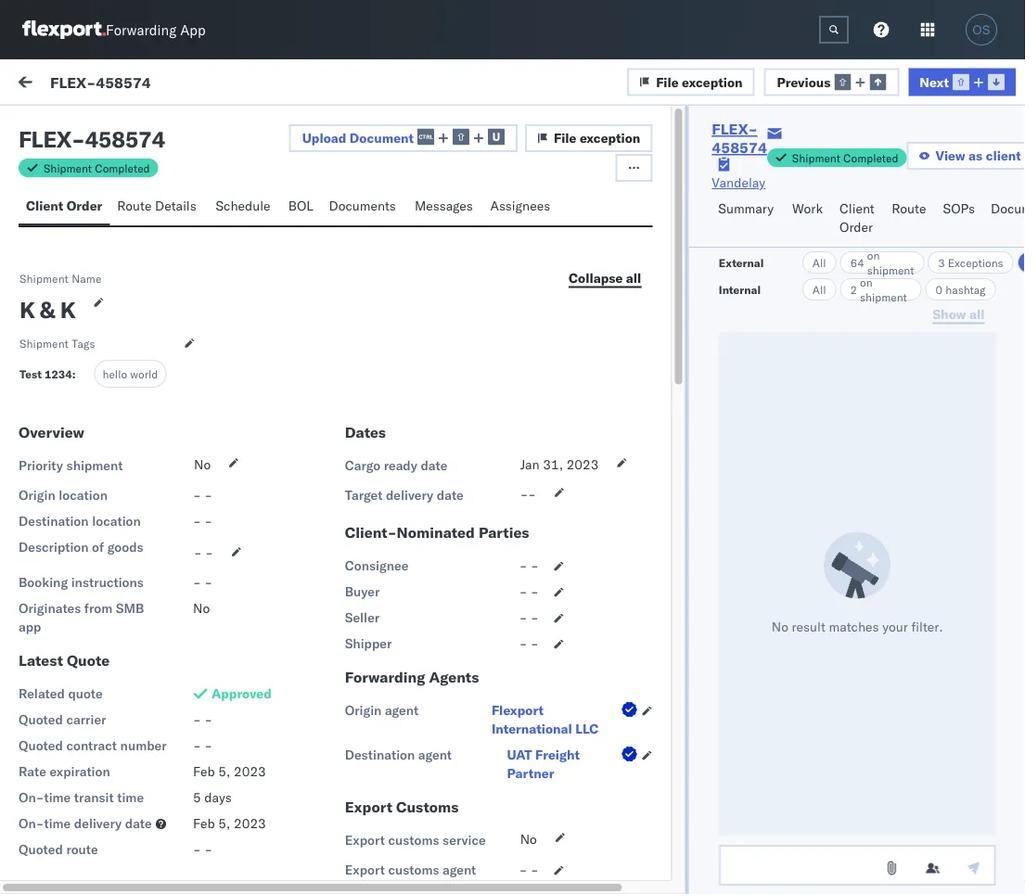 Task type: vqa. For each thing, say whether or not it's contained in the screenshot.
Export corresponding to Export customs agent
yes



Task type: describe. For each thing, give the bounding box(es) containing it.
on- for on-time delivery date
[[19, 816, 44, 832]]

test right hello
[[131, 378, 156, 395]]

tao
[[69, 676, 91, 693]]

filters
[[257, 76, 291, 92]]

0 hashtag
[[936, 283, 986, 296]]

1 j from the top
[[63, 202, 67, 214]]

originates
[[19, 600, 81, 617]]

liu
[[94, 676, 115, 693]]

5 jason- from the top
[[90, 556, 131, 572]]

previous
[[777, 74, 831, 90]]

your
[[882, 619, 908, 635]]

booking instructions
[[19, 574, 144, 591]]

4 z from the top
[[67, 469, 72, 481]]

6:39
[[431, 662, 459, 678]]

destination for destination agent
[[345, 747, 415, 763]]

5 days
[[193, 790, 232, 806]]

pst down assignees
[[502, 217, 525, 234]]

document
[[350, 130, 414, 146]]

upload
[[302, 130, 347, 146]]

of
[[92, 539, 104, 555]]

name
[[72, 271, 102, 285]]

view
[[936, 148, 966, 164]]

5 z from the top
[[67, 558, 72, 569]]

1 horizontal spatial file exception
[[656, 74, 743, 90]]

on- for on-time transit time
[[19, 790, 44, 806]]

goods
[[107, 539, 143, 555]]

latest quote
[[19, 651, 110, 670]]

8 zhao from the top
[[159, 822, 188, 838]]

collapse all button
[[558, 264, 653, 292]]

(0) for external (0)
[[82, 118, 106, 134]]

rate expiration
[[19, 764, 110, 780]]

2026, down ready
[[399, 484, 436, 501]]

test 1234 :
[[19, 368, 76, 381]]

as
[[969, 148, 983, 164]]

0 horizontal spatial file
[[554, 130, 577, 146]]

2 vertical spatial date
[[125, 816, 152, 832]]

time right transit
[[117, 790, 144, 806]]

internal for internal (0)
[[124, 118, 170, 134]]

quoted for quoted carrier
[[19, 712, 63, 728]]

hashtag
[[945, 283, 986, 296]]

1 horizontal spatial client order
[[840, 200, 875, 235]]

test left 1234 at the top left of the page
[[19, 368, 42, 381]]

external for external (0)
[[30, 118, 78, 134]]

:
[[72, 368, 76, 381]]

test right linjia at the left
[[106, 765, 132, 781]]

collapse
[[569, 270, 623, 286]]

7 zhao from the top
[[159, 733, 188, 749]]

work
[[793, 200, 823, 217]]

pst down partner
[[485, 839, 508, 856]]

export for export customs
[[345, 798, 393, 817]]

4 j from the top
[[63, 469, 67, 481]]

flexport. image
[[22, 20, 106, 39]]

ttttt
[[56, 854, 80, 870]]

shipment down flex
[[44, 161, 92, 175]]

related for related quote
[[19, 686, 65, 702]]

1 horizontal spatial shipment completed
[[792, 151, 899, 165]]

item/shipment
[[858, 161, 934, 175]]

5
[[193, 790, 201, 806]]

ttt for flex-
[[56, 232, 70, 248]]

time for transit
[[44, 790, 71, 806]]

filter.
[[911, 619, 943, 635]]

2 dec from the top
[[349, 484, 372, 501]]

8 jason-test zhao from the top
[[90, 822, 188, 838]]

target delivery date
[[345, 487, 464, 503]]

1 horizontal spatial file
[[656, 74, 679, 90]]

hello
[[102, 367, 127, 381]]

my work
[[19, 71, 101, 97]]

export customs agent
[[345, 862, 476, 878]]

0 vertical spatial 2023
[[567, 457, 599, 473]]

1 k from the left
[[19, 296, 35, 324]]

flex- 458574 for dec 20, 2026, 12:39 am pst
[[789, 217, 876, 234]]

7 jason-test zhao from the top
[[90, 733, 188, 749]]

flex- 458574 for dec 17, 2026, 6:47 pm pst
[[789, 573, 876, 589]]

assignees button
[[483, 189, 561, 226]]

forwarding app
[[106, 21, 206, 39]]

3 8, from the top
[[376, 839, 388, 856]]

pm up parties
[[471, 484, 490, 501]]

world
[[130, 367, 158, 381]]

6 zhao from the top
[[159, 644, 188, 661]]

5 dec from the top
[[349, 751, 372, 767]]

client-
[[345, 523, 397, 542]]

6 jason- from the top
[[90, 644, 131, 661]]

8 j from the top
[[63, 824, 67, 836]]

llc
[[576, 721, 599, 737]]

pm left uat
[[462, 751, 482, 767]]

test down smb
[[131, 644, 156, 661]]

related for related work item/shipment
[[790, 161, 828, 175]]

shipment name
[[19, 271, 102, 285]]

partner
[[507, 766, 554, 782]]

@ for @ linjia test
[[56, 765, 66, 781]]

date for cargo ready date
[[421, 458, 448, 474]]

pm down parties
[[471, 573, 490, 589]]

nominated
[[397, 523, 475, 542]]

2 5, from the top
[[218, 816, 231, 832]]

shipment for 2 on shipment
[[860, 290, 907, 304]]

1 dec 8, 2026, 6:38 pm pst from the top
[[349, 751, 508, 767]]

1 horizontal spatial completed
[[844, 151, 899, 165]]

no result matches your filter.
[[771, 619, 943, 635]]

view as client button
[[907, 142, 1025, 170]]

approved
[[212, 686, 272, 702]]

booking
[[19, 574, 68, 591]]

dec 8, 2026, 6:39 pm pst
[[349, 662, 508, 678]]

dates
[[345, 423, 386, 442]]

5 jason-test zhao from the top
[[90, 556, 188, 572]]

next button
[[909, 68, 1016, 96]]

freight
[[536, 747, 580, 763]]

2 vertical spatial shipment
[[66, 458, 123, 474]]

flex- for dec 17, 2026, 6:47 pm pst
[[789, 573, 828, 589]]

6 j from the top
[[63, 647, 67, 658]]

export for export customs agent
[[345, 862, 385, 878]]

3 zhao from the top
[[159, 378, 188, 395]]

0 vertical spatial delivery
[[386, 487, 434, 503]]

8 z from the top
[[67, 824, 72, 836]]

0 horizontal spatial exception
[[580, 130, 641, 146]]

0 horizontal spatial client order button
[[19, 189, 110, 226]]

2026, up export customs
[[391, 751, 428, 767]]

test right priority shipment in the left of the page
[[131, 467, 156, 483]]

0 horizontal spatial client order
[[26, 198, 102, 214]]

pst left -- on the bottom of page
[[493, 484, 516, 501]]

1 horizontal spatial client order button
[[832, 192, 885, 247]]

flex- for dec 20, 2026, 12:39 am pst
[[789, 217, 828, 234]]

@ for @ tao liu
[[56, 676, 66, 693]]

flex- 458574 for dec 8, 2026, 6:38 pm pst
[[789, 839, 876, 856]]

message list button
[[208, 110, 303, 146]]

2026, right 20,
[[399, 217, 436, 234]]

2026, up the export customs agent
[[391, 839, 428, 856]]

days
[[204, 790, 232, 806]]

1 z from the top
[[67, 202, 72, 214]]

flex - 458574
[[19, 125, 165, 153]]

resize handle column header for message
[[319, 155, 341, 895]]

31,
[[543, 457, 563, 473]]

8, for test
[[376, 751, 388, 767]]

shipment up test 1234 :
[[19, 336, 69, 350]]

0 horizontal spatial message
[[58, 161, 102, 175]]

3
[[938, 256, 945, 270]]

origin location
[[19, 487, 108, 503]]

client for rightmost client order button
[[840, 200, 875, 217]]

contract
[[66, 738, 117, 754]]

2 jason- from the top
[[90, 290, 131, 306]]

2 resize handle column header from the left
[[538, 155, 561, 895]]

pm right 6:39
[[462, 662, 482, 678]]

4 jason-test zhao from the top
[[90, 467, 188, 483]]

2 feb 5, 2023 from the top
[[193, 816, 266, 832]]

1 test from the top
[[56, 410, 78, 427]]

sops button
[[936, 192, 984, 247]]

messages
[[415, 198, 473, 214]]

shipment up work
[[792, 151, 841, 165]]

originates from smb app
[[19, 600, 144, 635]]

uat
[[507, 747, 532, 763]]

priority
[[19, 458, 63, 474]]

destination agent
[[345, 747, 452, 763]]

internal for internal
[[719, 283, 761, 296]]

app
[[180, 21, 206, 39]]

route for route
[[892, 200, 927, 217]]

matches
[[829, 619, 879, 635]]

all button for 64
[[802, 251, 836, 274]]

2 6:47 from the top
[[439, 573, 467, 589]]

external (0) button
[[22, 110, 117, 146]]

docum button
[[984, 192, 1025, 247]]

2 vertical spatial 2023
[[234, 816, 266, 832]]

details
[[155, 198, 196, 214]]

pm up the export customs agent
[[462, 839, 482, 856]]

external (0)
[[30, 118, 106, 134]]

internal (0) button
[[117, 110, 208, 146]]

1 zhao from the top
[[159, 200, 188, 216]]

customs for agent
[[388, 862, 439, 878]]

6 j z from the top
[[63, 647, 72, 658]]

upload document button
[[289, 124, 518, 152]]

exceptions
[[948, 256, 1003, 270]]

forwarding for forwarding app
[[106, 21, 177, 39]]

flex- 458574 link
[[712, 120, 767, 157]]

os
[[973, 23, 991, 37]]

jan 31, 2023
[[520, 457, 599, 473]]

international
[[492, 721, 572, 737]]

flex-458574
[[50, 73, 151, 91]]

test down goods
[[131, 556, 156, 572]]

0 horizontal spatial shipment completed
[[44, 161, 150, 175]]

quote
[[67, 651, 110, 670]]

(0) for message (0)
[[192, 76, 216, 92]]

5 zhao from the top
[[159, 556, 188, 572]]

shipper
[[345, 636, 392, 652]]

2 z from the top
[[67, 292, 72, 303]]

all for 2
[[812, 283, 826, 296]]

2026, left 6:39
[[391, 662, 428, 678]]

(0) for internal (0)
[[173, 118, 197, 134]]



Task type: locate. For each thing, give the bounding box(es) containing it.
description of goods
[[19, 539, 143, 555]]

0 vertical spatial message
[[138, 76, 192, 92]]

5, up days
[[218, 764, 231, 780]]

on for 2
[[860, 275, 873, 289]]

0 vertical spatial location
[[59, 487, 108, 503]]

order for rightmost client order button
[[840, 219, 873, 235]]

all left 2
[[812, 283, 826, 296]]

on-
[[19, 790, 44, 806], [19, 816, 44, 832]]

client down related work item/shipment
[[840, 200, 875, 217]]

0 vertical spatial order
[[67, 198, 102, 214]]

file exception up flex- 458574 link
[[656, 74, 743, 90]]

route inside 'button'
[[892, 200, 927, 217]]

work up external (0)
[[53, 71, 101, 97]]

flex- for dec 8, 2026, 6:38 pm pst
[[789, 839, 828, 856]]

quoted up rate
[[19, 738, 63, 754]]

cargo
[[345, 458, 381, 474]]

destination
[[19, 513, 89, 529], [345, 747, 415, 763]]

1 vertical spatial dec 8, 2026, 6:38 pm pst
[[349, 839, 508, 856]]

0 horizontal spatial k
[[19, 296, 35, 324]]

1 ttt from the top
[[56, 232, 70, 248]]

1 on- from the top
[[19, 790, 44, 806]]

dec
[[349, 217, 372, 234], [349, 484, 372, 501], [349, 573, 372, 589], [349, 662, 372, 678], [349, 751, 372, 767], [349, 839, 372, 856]]

resize handle column header
[[319, 155, 341, 895], [538, 155, 561, 895], [758, 155, 781, 895], [978, 155, 1000, 895]]

dec down the origin agent
[[349, 751, 372, 767]]

jason- up route at the bottom left of the page
[[90, 822, 131, 838]]

shipment
[[867, 263, 914, 277], [860, 290, 907, 304], [66, 458, 123, 474]]

vandelay link
[[712, 174, 766, 192]]

0 horizontal spatial file exception
[[554, 130, 641, 146]]

target
[[345, 487, 383, 503]]

uat freight partner link
[[507, 746, 642, 783]]

3 quoted from the top
[[19, 842, 63, 858]]

export customs
[[345, 798, 459, 817]]

quoted
[[19, 712, 63, 728], [19, 738, 63, 754], [19, 842, 63, 858]]

dec down cargo at left bottom
[[349, 484, 372, 501]]

1 customs from the top
[[388, 832, 439, 849]]

(0)
[[192, 76, 216, 92], [82, 118, 106, 134], [173, 118, 197, 134]]

@ left tao
[[56, 676, 66, 693]]

k right &
[[60, 296, 76, 324]]

1 horizontal spatial route
[[892, 200, 927, 217]]

1 vertical spatial @
[[56, 765, 66, 781]]

quoted for quoted route
[[19, 842, 63, 858]]

parties
[[479, 523, 529, 542]]

z down shipment tags
[[67, 380, 72, 392]]

0 horizontal spatial delivery
[[74, 816, 122, 832]]

internal down summary button
[[719, 283, 761, 296]]

2 @ from the top
[[56, 765, 66, 781]]

j z
[[63, 202, 72, 214], [63, 292, 72, 303], [63, 380, 72, 392], [63, 469, 72, 481], [63, 558, 72, 569], [63, 647, 72, 658], [63, 735, 72, 747], [63, 824, 72, 836]]

pst down parties
[[493, 573, 516, 589]]

2 quoted from the top
[[19, 738, 63, 754]]

shipment completed down flex - 458574
[[44, 161, 150, 175]]

export customs service
[[345, 832, 486, 849]]

1 resize handle column header from the left
[[319, 155, 341, 895]]

1 horizontal spatial order
[[840, 219, 873, 235]]

1 all button from the top
[[802, 251, 836, 274]]

date down on-time transit time
[[125, 816, 152, 832]]

1 vertical spatial delivery
[[74, 816, 122, 832]]

j z down "shipment name"
[[63, 292, 72, 303]]

shipment up k & k
[[19, 271, 69, 285]]

message (0)
[[138, 76, 216, 92]]

jason-test zhao up goods
[[90, 467, 188, 483]]

j up origin location
[[63, 469, 67, 481]]

work for my
[[53, 71, 101, 97]]

z down description of goods
[[67, 558, 72, 569]]

1 vertical spatial 2023
[[234, 764, 266, 780]]

2 j z from the top
[[63, 292, 72, 303]]

test up world
[[131, 290, 156, 306]]

1 vertical spatial destination
[[345, 747, 415, 763]]

3 export from the top
[[345, 862, 385, 878]]

feb
[[193, 764, 215, 780], [193, 816, 215, 832]]

1 export from the top
[[345, 798, 393, 817]]

route left details
[[117, 198, 152, 214]]

1 vertical spatial file exception
[[554, 130, 641, 146]]

17,
[[376, 484, 396, 501], [376, 573, 396, 589]]

0 vertical spatial agent
[[385, 703, 419, 719]]

destination down the origin agent
[[345, 747, 415, 763]]

route
[[66, 842, 98, 858]]

2 ttt from the top
[[56, 322, 70, 338]]

1 horizontal spatial external
[[719, 256, 764, 270]]

7 j z from the top
[[63, 735, 72, 747]]

flexport international llc link
[[492, 702, 642, 739]]

jason-test zhao down goods
[[90, 556, 188, 572]]

test down internal (0) button
[[131, 200, 156, 216]]

1 dec 17, 2026, 6:47 pm pst from the top
[[349, 484, 516, 501]]

2 vertical spatial agent
[[443, 862, 476, 878]]

all button left 2
[[802, 278, 836, 301]]

all left the 64
[[812, 256, 826, 270]]

internal inside internal (0) button
[[124, 118, 170, 134]]

2 horizontal spatial message
[[216, 118, 270, 134]]

0 vertical spatial on
[[867, 248, 879, 262]]

1 horizontal spatial message
[[138, 76, 192, 92]]

0 vertical spatial all
[[812, 256, 826, 270]]

assignees
[[490, 198, 550, 214]]

1 horizontal spatial origin
[[345, 703, 382, 719]]

1 vertical spatial 5,
[[218, 816, 231, 832]]

on-time delivery date
[[19, 816, 152, 832]]

2 17, from the top
[[376, 573, 396, 589]]

2 test from the top
[[56, 499, 78, 515]]

ttt for 458574
[[56, 322, 70, 338]]

client down flex
[[26, 198, 63, 214]]

bol
[[288, 198, 314, 214]]

4 resize handle column header from the left
[[978, 155, 1000, 895]]

2 6:38 from the top
[[431, 839, 459, 856]]

collapse all
[[569, 270, 642, 286]]

0 vertical spatial external
[[30, 118, 78, 134]]

jason-test zhao down smb
[[90, 644, 188, 661]]

test left from
[[56, 588, 78, 604]]

location for origin location
[[59, 487, 108, 503]]

on for 64
[[867, 248, 879, 262]]

1 all from the top
[[812, 256, 826, 270]]

1 feb 5, 2023 from the top
[[193, 764, 266, 780]]

internal (0)
[[124, 118, 197, 134]]

2 on shipment
[[850, 275, 907, 304]]

message list
[[216, 118, 296, 134]]

None text field
[[819, 16, 849, 44], [719, 845, 996, 886], [819, 16, 849, 44], [719, 845, 996, 886]]

pst right the agents
[[485, 662, 508, 678]]

0 vertical spatial 5,
[[218, 764, 231, 780]]

j z down description of goods
[[63, 558, 72, 569]]

customs
[[396, 798, 459, 817]]

0 horizontal spatial origin
[[19, 487, 55, 503]]

4 jason- from the top
[[90, 467, 131, 483]]

8, up the export customs agent
[[376, 839, 388, 856]]

on inside 64 on shipment
[[867, 248, 879, 262]]

j
[[63, 202, 67, 214], [63, 292, 67, 303], [63, 380, 67, 392], [63, 469, 67, 481], [63, 558, 67, 569], [63, 647, 67, 658], [63, 735, 67, 747], [63, 824, 67, 836]]

feb 5, 2023 down days
[[193, 816, 266, 832]]

instructions
[[71, 574, 144, 591]]

z down "shipment name"
[[67, 292, 72, 303]]

upload document
[[302, 130, 414, 146]]

8 j z from the top
[[63, 824, 72, 836]]

os button
[[960, 8, 1003, 51]]

@ linjia test
[[56, 765, 132, 781]]

0 horizontal spatial external
[[30, 118, 78, 134]]

time down rate expiration
[[44, 790, 71, 806]]

jason- right :
[[90, 378, 131, 395]]

ttt left tags
[[56, 322, 70, 338]]

6:38 up the export customs agent
[[431, 839, 459, 856]]

1 jason-test zhao from the top
[[90, 200, 188, 216]]

1 vertical spatial exception
[[580, 130, 641, 146]]

pm
[[471, 484, 490, 501], [471, 573, 490, 589], [462, 662, 482, 678], [462, 751, 482, 767], [462, 839, 482, 856]]

2 vertical spatial message
[[58, 161, 102, 175]]

3 jason-test zhao from the top
[[90, 378, 188, 395]]

1 vertical spatial date
[[437, 487, 464, 503]]

1 vertical spatial 6:47
[[439, 573, 467, 589]]

1 vertical spatial on
[[860, 275, 873, 289]]

2 8, from the top
[[376, 751, 388, 767]]

1 vertical spatial message
[[216, 118, 270, 134]]

all
[[626, 270, 642, 286]]

rate
[[19, 764, 46, 780]]

agents
[[429, 668, 479, 687]]

message for (0)
[[138, 76, 192, 92]]

j z right latest
[[63, 647, 72, 658]]

1 vertical spatial 6:38
[[431, 839, 459, 856]]

client-nominated parties
[[345, 523, 529, 542]]

shipment
[[792, 151, 841, 165], [44, 161, 92, 175], [19, 271, 69, 285], [19, 336, 69, 350]]

z up origin location
[[67, 469, 72, 481]]

origin agent
[[345, 703, 419, 719]]

j down quoted carrier
[[63, 735, 67, 747]]

2 vertical spatial quoted
[[19, 842, 63, 858]]

export down export customs service
[[345, 862, 385, 878]]

3 test from the top
[[56, 588, 78, 604]]

shipment inside 2 on shipment
[[860, 290, 907, 304]]

20,
[[376, 217, 396, 234]]

2 dec 8, 2026, 6:38 pm pst from the top
[[349, 839, 508, 856]]

message inside button
[[216, 118, 270, 134]]

2 on- from the top
[[19, 816, 44, 832]]

flexport international llc
[[492, 703, 599, 737]]

2026, down nominated
[[399, 573, 436, 589]]

quoted route
[[19, 842, 98, 858]]

0 horizontal spatial work
[[53, 71, 101, 97]]

flexport
[[492, 703, 544, 719]]

on inside 2 on shipment
[[860, 275, 873, 289]]

external
[[30, 118, 78, 134], [719, 256, 764, 270]]

1 vertical spatial order
[[840, 219, 873, 235]]

0 horizontal spatial route
[[117, 198, 152, 214]]

64 on shipment
[[850, 248, 914, 277]]

origin for origin agent
[[345, 703, 382, 719]]

dec 17, 2026, 6:47 pm pst up nominated
[[349, 484, 516, 501]]

file
[[656, 74, 679, 90], [554, 130, 577, 146]]

category
[[570, 161, 615, 175]]

quoted down related quote
[[19, 712, 63, 728]]

jason-test zhao down transit
[[90, 822, 188, 838]]

customs for service
[[388, 832, 439, 849]]

1 jason- from the top
[[90, 200, 131, 216]]

8 jason- from the top
[[90, 822, 131, 838]]

work button
[[785, 192, 832, 247]]

2 dec 17, 2026, 6:47 pm pst from the top
[[349, 573, 516, 589]]

@ left linjia at the left
[[56, 765, 66, 781]]

1 vertical spatial quoted
[[19, 738, 63, 754]]

2 jason-test zhao from the top
[[90, 290, 188, 306]]

agent for destination agent
[[418, 747, 452, 763]]

no filters applied
[[237, 76, 338, 92]]

dec down documents
[[349, 217, 372, 234]]

1 8, from the top
[[376, 662, 388, 678]]

all button for 2
[[802, 278, 836, 301]]

0 horizontal spatial completed
[[95, 161, 150, 175]]

5, down days
[[218, 816, 231, 832]]

export for export customs service
[[345, 832, 385, 849]]

forwarding app link
[[22, 20, 206, 39]]

2
[[850, 283, 857, 296]]

4 zhao from the top
[[159, 467, 188, 483]]

forwarding agents
[[345, 668, 479, 687]]

(0) down app
[[192, 76, 216, 92]]

1 6:47 from the top
[[439, 484, 467, 501]]

2 vertical spatial test
[[56, 588, 78, 604]]

external inside button
[[30, 118, 78, 134]]

2 export from the top
[[345, 832, 385, 849]]

resize handle column header for related work item/shipment
[[978, 155, 1000, 895]]

&
[[40, 296, 55, 324]]

3 dec from the top
[[349, 573, 372, 589]]

work for related
[[831, 161, 856, 175]]

1 vertical spatial forwarding
[[345, 668, 426, 687]]

route down item/shipment on the right top
[[892, 200, 927, 217]]

message for list
[[216, 118, 270, 134]]

1 @ from the top
[[56, 676, 66, 693]]

all button left the 64
[[802, 251, 836, 274]]

7 z from the top
[[67, 735, 72, 747]]

quoted for quoted contract number
[[19, 738, 63, 754]]

destination for destination location
[[19, 513, 89, 529]]

@
[[56, 676, 66, 693], [56, 765, 66, 781]]

export
[[345, 798, 393, 817], [345, 832, 385, 849], [345, 862, 385, 878]]

0 vertical spatial export
[[345, 798, 393, 817]]

0 vertical spatial feb
[[193, 764, 215, 780]]

2 j from the top
[[63, 292, 67, 303]]

6 dec from the top
[[349, 839, 372, 856]]

1 horizontal spatial client
[[840, 200, 875, 217]]

1 vertical spatial shipment
[[860, 290, 907, 304]]

summary button
[[711, 192, 785, 247]]

forwarding for forwarding agents
[[345, 668, 426, 687]]

6:38 up customs
[[431, 751, 459, 767]]

on right 2
[[860, 275, 873, 289]]

related
[[790, 161, 828, 175], [19, 686, 65, 702]]

6 jason-test zhao from the top
[[90, 644, 188, 661]]

dec 8, 2026, 6:38 pm pst up customs
[[349, 751, 508, 767]]

j up "shipment name"
[[63, 202, 67, 214]]

route button
[[885, 192, 936, 247]]

on-time transit time
[[19, 790, 144, 806]]

@ tao liu
[[56, 676, 115, 693]]

0 vertical spatial forwarding
[[106, 21, 177, 39]]

shipment inside 64 on shipment
[[867, 263, 914, 277]]

1 vertical spatial feb
[[193, 816, 215, 832]]

1 vertical spatial ttt
[[56, 322, 70, 338]]

destination location
[[19, 513, 141, 529]]

1 j z from the top
[[63, 202, 72, 214]]

0 vertical spatial dec 17, 2026, 6:47 pm pst
[[349, 484, 516, 501]]

hello world
[[102, 367, 158, 381]]

1 horizontal spatial forwarding
[[345, 668, 426, 687]]

2 vertical spatial 8,
[[376, 839, 388, 856]]

1 vertical spatial internal
[[719, 283, 761, 296]]

client for the leftmost client order button
[[26, 198, 63, 214]]

1 vertical spatial origin
[[345, 703, 382, 719]]

1 quoted from the top
[[19, 712, 63, 728]]

1 horizontal spatial related
[[790, 161, 828, 175]]

1 horizontal spatial delivery
[[386, 487, 434, 503]]

0 vertical spatial feb 5, 2023
[[193, 764, 266, 780]]

0 vertical spatial shipment
[[867, 263, 914, 277]]

route for route details
[[117, 198, 152, 214]]

4 j z from the top
[[63, 469, 72, 481]]

vandelay
[[712, 174, 766, 191]]

0 horizontal spatial forwarding
[[106, 21, 177, 39]]

external for external
[[719, 256, 764, 270]]

completed down flex - 458574
[[95, 161, 150, 175]]

1 vertical spatial test
[[56, 499, 78, 515]]

delivery down transit
[[74, 816, 122, 832]]

3 j from the top
[[63, 380, 67, 392]]

0 vertical spatial destination
[[19, 513, 89, 529]]

j left :
[[63, 380, 67, 392]]

export down export customs
[[345, 832, 385, 849]]

client
[[26, 198, 63, 214], [840, 200, 875, 217]]

- -
[[193, 487, 213, 503], [193, 513, 213, 529], [194, 545, 213, 561], [519, 558, 539, 574], [193, 574, 213, 591], [519, 584, 539, 600], [519, 610, 539, 626], [519, 636, 539, 652], [193, 712, 213, 728], [193, 738, 213, 754], [193, 842, 213, 858], [519, 862, 539, 878]]

tags
[[72, 336, 95, 350]]

location for destination location
[[92, 513, 141, 529]]

jason- down 'name'
[[90, 290, 131, 306]]

1 vertical spatial dec 17, 2026, 6:47 pm pst
[[349, 573, 516, 589]]

client order button
[[19, 189, 110, 226], [832, 192, 885, 247]]

dec up the export customs agent
[[349, 839, 372, 856]]

order down flex - 458574
[[67, 198, 102, 214]]

j z up origin location
[[63, 469, 72, 481]]

test right contract
[[131, 733, 156, 749]]

0 vertical spatial file
[[656, 74, 679, 90]]

3 jason- from the top
[[90, 378, 131, 395]]

1 5, from the top
[[218, 764, 231, 780]]

3 resize handle column header from the left
[[758, 155, 781, 895]]

z right latest
[[67, 647, 72, 658]]

0 vertical spatial work
[[53, 71, 101, 97]]

j right latest
[[63, 647, 67, 658]]

client order up the 64
[[840, 200, 875, 235]]

0 horizontal spatial related
[[19, 686, 65, 702]]

0 horizontal spatial destination
[[19, 513, 89, 529]]

customs down export customs service
[[388, 862, 439, 878]]

list
[[273, 118, 296, 134]]

5 j from the top
[[63, 558, 67, 569]]

-
[[71, 125, 85, 153], [569, 217, 577, 234], [520, 486, 528, 503], [528, 486, 536, 503], [193, 487, 201, 503], [204, 487, 213, 503], [193, 513, 201, 529], [204, 513, 213, 529], [194, 545, 202, 561], [205, 545, 213, 561], [519, 558, 527, 574], [531, 558, 539, 574], [193, 574, 201, 591], [204, 574, 213, 591], [519, 584, 527, 600], [531, 584, 539, 600], [519, 610, 527, 626], [531, 610, 539, 626], [519, 636, 527, 652], [531, 636, 539, 652], [193, 712, 201, 728], [204, 712, 213, 728], [193, 738, 201, 754], [204, 738, 213, 754], [569, 751, 577, 767], [569, 839, 577, 856], [193, 842, 201, 858], [204, 842, 213, 858], [519, 862, 527, 878], [531, 862, 539, 878]]

client order
[[26, 198, 102, 214], [840, 200, 875, 235]]

0 vertical spatial customs
[[388, 832, 439, 849]]

date right ready
[[421, 458, 448, 474]]

3 j z from the top
[[63, 380, 72, 392]]

date for target delivery date
[[437, 487, 464, 503]]

forwarding left app
[[106, 21, 177, 39]]

expiration
[[50, 764, 110, 780]]

1 6:38 from the top
[[431, 751, 459, 767]]

1 vertical spatial related
[[19, 686, 65, 702]]

0 vertical spatial quoted
[[19, 712, 63, 728]]

forwarding up the origin agent
[[345, 668, 426, 687]]

order inside client order
[[840, 219, 873, 235]]

1 horizontal spatial exception
[[682, 74, 743, 90]]

agent down service
[[443, 862, 476, 878]]

work left item/shipment on the right top
[[831, 161, 856, 175]]

1 vertical spatial on-
[[19, 816, 44, 832]]

0 vertical spatial 6:47
[[439, 484, 467, 501]]

2 customs from the top
[[388, 862, 439, 878]]

1 vertical spatial 17,
[[376, 573, 396, 589]]

linjia
[[69, 765, 103, 781]]

1 vertical spatial feb 5, 2023
[[193, 816, 266, 832]]

applied
[[295, 76, 338, 92]]

2 feb from the top
[[193, 816, 215, 832]]

5 j z from the top
[[63, 558, 72, 569]]

schedule
[[216, 198, 271, 214]]

origin for origin location
[[19, 487, 55, 503]]

0 horizontal spatial client
[[26, 198, 63, 214]]

2026,
[[399, 217, 436, 234], [399, 484, 436, 501], [399, 573, 436, 589], [391, 662, 428, 678], [391, 751, 428, 767], [391, 839, 428, 856]]

latest
[[19, 651, 63, 670]]

pst
[[502, 217, 525, 234], [493, 484, 516, 501], [493, 573, 516, 589], [485, 662, 508, 678], [485, 751, 508, 767], [485, 839, 508, 856]]

1 feb from the top
[[193, 764, 215, 780]]

k left &
[[19, 296, 35, 324]]

agent for origin agent
[[385, 703, 419, 719]]

6 z from the top
[[67, 647, 72, 658]]

2 zhao from the top
[[159, 290, 188, 306]]

external down summary button
[[719, 256, 764, 270]]

all for 64
[[812, 256, 826, 270]]

seller
[[345, 610, 380, 626]]

time for delivery
[[44, 816, 71, 832]]

2 all button from the top
[[802, 278, 836, 301]]

0 vertical spatial related
[[790, 161, 828, 175]]

0 horizontal spatial internal
[[124, 118, 170, 134]]

0 vertical spatial test
[[56, 410, 78, 427]]

export up export customs service
[[345, 798, 393, 817]]

1 horizontal spatial k
[[60, 296, 76, 324]]

j z up "shipment name"
[[63, 202, 72, 214]]

4 dec from the top
[[349, 662, 372, 678]]

pst down the international
[[485, 751, 508, 767]]

dec up seller on the bottom left of the page
[[349, 573, 372, 589]]

order for the leftmost client order button
[[67, 198, 102, 214]]

quoted contract number
[[19, 738, 167, 754]]

7 jason- from the top
[[90, 733, 131, 749]]

1 vertical spatial 8,
[[376, 751, 388, 767]]

0 vertical spatial dec 8, 2026, 6:38 pm pst
[[349, 751, 508, 767]]

1 17, from the top
[[376, 484, 396, 501]]

flex- 458574
[[712, 120, 767, 157], [789, 217, 876, 234], [789, 573, 876, 589], [789, 839, 876, 856]]

2 k from the left
[[60, 296, 76, 324]]

destination up "description"
[[19, 513, 89, 529]]

1 horizontal spatial destination
[[345, 747, 415, 763]]

0 vertical spatial 8,
[[376, 662, 388, 678]]

file exception up category
[[554, 130, 641, 146]]

0 horizontal spatial order
[[67, 198, 102, 214]]

1 vertical spatial customs
[[388, 862, 439, 878]]

2 all from the top
[[812, 283, 826, 296]]

route inside button
[[117, 198, 152, 214]]

1 vertical spatial agent
[[418, 747, 452, 763]]

agent down forwarding agents
[[385, 703, 419, 719]]

0 vertical spatial all button
[[802, 251, 836, 274]]

8, for liu
[[376, 662, 388, 678]]

resize handle column header for category
[[758, 155, 781, 895]]

exception up flex- 458574 link
[[682, 74, 743, 90]]

shipment for 64 on shipment
[[867, 263, 914, 277]]

1 vertical spatial export
[[345, 832, 385, 849]]

7 j from the top
[[63, 735, 67, 747]]

1 vertical spatial external
[[719, 256, 764, 270]]

1 dec from the top
[[349, 217, 372, 234]]

quoted carrier
[[19, 712, 106, 728]]

1 vertical spatial all button
[[802, 278, 836, 301]]

0 vertical spatial internal
[[124, 118, 170, 134]]

internal down message (0)
[[124, 118, 170, 134]]

test down :
[[56, 410, 78, 427]]

j down "shipment name"
[[63, 292, 67, 303]]

3 z from the top
[[67, 380, 72, 392]]

test down on-time transit time
[[131, 822, 156, 838]]

summary
[[719, 200, 774, 217]]



